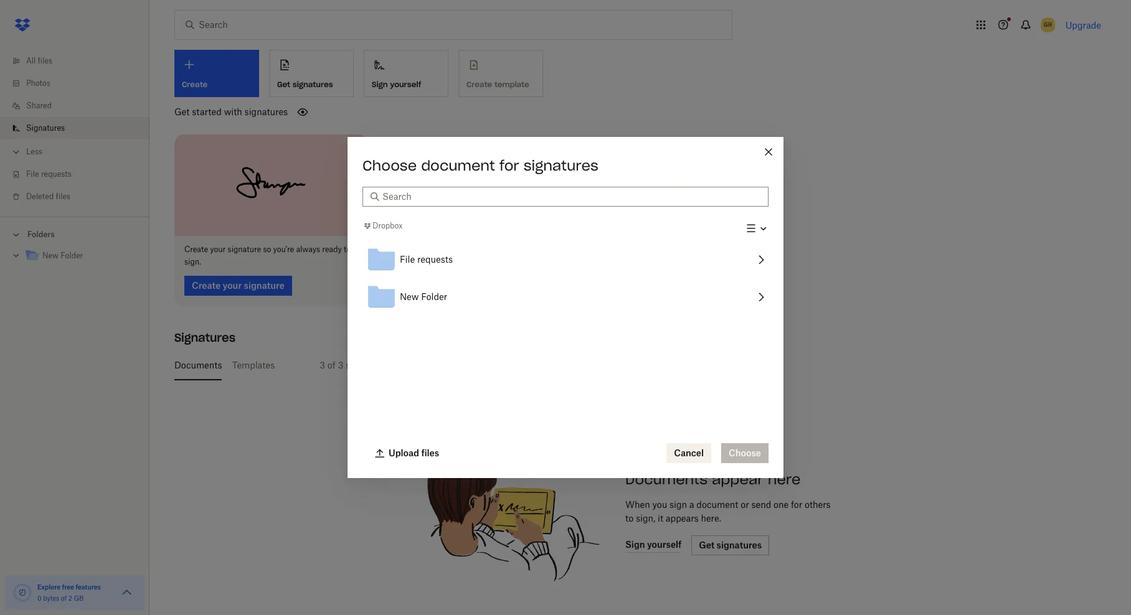Task type: describe. For each thing, give the bounding box(es) containing it.
ready
[[322, 245, 342, 254]]

create your signature so you're always ready to sign.
[[184, 245, 351, 266]]

quota usage element
[[12, 583, 32, 603]]

explore free features 0 bytes of 2 gb
[[37, 584, 101, 603]]

this
[[441, 360, 456, 371]]

file requests inside button
[[400, 254, 453, 265]]

folders
[[27, 230, 55, 239]]

documents appear here
[[626, 471, 801, 488]]

sign yourself button
[[364, 50, 449, 97]]

3 of 3 signature requests left this month. signing yourself is unlimited.
[[320, 360, 611, 371]]

one
[[774, 500, 789, 510]]

started
[[192, 107, 222, 117]]

always
[[296, 245, 320, 254]]

signature inside tab list
[[346, 360, 385, 371]]

send
[[752, 500, 772, 510]]

get for get signatures
[[277, 80, 291, 89]]

documents tab
[[175, 351, 222, 381]]

requests inside tab list
[[387, 360, 423, 371]]

requests inside button
[[418, 254, 453, 265]]

documents for documents appear here
[[626, 471, 708, 488]]

folder for new folder button
[[421, 292, 448, 302]]

upgrade link
[[1066, 20, 1102, 30]]

less image
[[10, 146, 22, 158]]

document inside dialog
[[421, 157, 495, 175]]

appear
[[712, 471, 764, 488]]

left
[[425, 360, 439, 371]]

files for all files
[[38, 56, 52, 65]]

dropbox
[[373, 222, 403, 231]]

new folder link
[[25, 248, 140, 265]]

get signatures button
[[269, 50, 354, 97]]

you
[[653, 500, 668, 510]]

all
[[26, 56, 36, 65]]

of inside the explore free features 0 bytes of 2 gb
[[61, 595, 67, 603]]

signatures inside 'link'
[[26, 123, 65, 133]]

dropbox link
[[363, 220, 403, 233]]

or
[[741, 500, 750, 510]]

upload
[[389, 448, 419, 459]]

photos link
[[10, 72, 150, 95]]

when
[[626, 500, 651, 510]]

get signatures
[[277, 80, 333, 89]]

deleted files link
[[10, 186, 150, 208]]

for inside the when you sign a document or send one for others to sign, it appears here.
[[792, 500, 803, 510]]

others
[[805, 500, 831, 510]]

shared link
[[10, 95, 150, 117]]

1 3 from the left
[[320, 360, 325, 371]]

list containing all files
[[0, 42, 150, 217]]

1 horizontal spatial yourself
[[525, 360, 558, 371]]

Search text field
[[383, 190, 762, 204]]

signatures for get started with signatures
[[245, 107, 288, 117]]

new folder button
[[363, 279, 769, 316]]

to inside create your signature so you're always ready to sign.
[[344, 245, 351, 254]]

free
[[62, 584, 74, 591]]

files for deleted files
[[56, 192, 71, 201]]

file requests button
[[363, 241, 769, 279]]

signatures link
[[10, 117, 150, 140]]

signatures for choose document for signatures
[[524, 157, 599, 175]]

folder for new folder link
[[61, 251, 83, 261]]

new folder for new folder link
[[42, 251, 83, 261]]

deleted files
[[26, 192, 71, 201]]

2
[[68, 595, 72, 603]]

templates
[[232, 360, 275, 371]]

sign
[[372, 80, 388, 89]]

photos
[[26, 79, 50, 88]]

new for new folder button
[[400, 292, 419, 302]]

yourself inside button
[[390, 80, 422, 89]]

choose
[[363, 157, 417, 175]]

requests inside list
[[41, 170, 72, 179]]

sign yourself
[[372, 80, 422, 89]]

explore
[[37, 584, 61, 591]]

new folder for new folder button
[[400, 292, 448, 302]]

all files link
[[10, 50, 150, 72]]

upload files button
[[368, 444, 447, 464]]

appears
[[666, 513, 699, 524]]



Task type: vqa. For each thing, say whether or not it's contained in the screenshot.
group
no



Task type: locate. For each thing, give the bounding box(es) containing it.
0 horizontal spatial new
[[42, 251, 59, 261]]

1 vertical spatial document
[[697, 500, 739, 510]]

a
[[690, 500, 695, 510]]

folders button
[[0, 225, 150, 244]]

signature inside create your signature so you're always ready to sign.
[[228, 245, 261, 254]]

1 horizontal spatial get
[[277, 80, 291, 89]]

signatures
[[26, 123, 65, 133], [175, 331, 236, 345]]

cancel
[[674, 448, 704, 459]]

0 vertical spatial new folder
[[42, 251, 83, 261]]

to down when
[[626, 513, 634, 524]]

1 horizontal spatial file
[[400, 254, 415, 265]]

templates tab
[[232, 351, 275, 381]]

choose document for signatures
[[363, 157, 599, 175]]

documents
[[175, 360, 222, 371], [626, 471, 708, 488]]

new for new folder link
[[42, 251, 59, 261]]

document inside the when you sign a document or send one for others to sign, it appears here.
[[697, 500, 739, 510]]

folder inside button
[[421, 292, 448, 302]]

file inside button
[[400, 254, 415, 265]]

here.
[[701, 513, 722, 524]]

2 horizontal spatial signatures
[[524, 157, 599, 175]]

so
[[263, 245, 271, 254]]

1 horizontal spatial 3
[[338, 360, 344, 371]]

bytes
[[43, 595, 59, 603]]

1 vertical spatial folder
[[421, 292, 448, 302]]

1 horizontal spatial new folder
[[400, 292, 448, 302]]

1 vertical spatial signatures
[[175, 331, 236, 345]]

signatures list item
[[0, 117, 150, 140]]

file requests up deleted files
[[26, 170, 72, 179]]

document
[[421, 157, 495, 175], [697, 500, 739, 510]]

3
[[320, 360, 325, 371], [338, 360, 344, 371]]

0 vertical spatial of
[[328, 360, 336, 371]]

sign
[[670, 500, 687, 510]]

1 horizontal spatial folder
[[421, 292, 448, 302]]

1 horizontal spatial of
[[328, 360, 336, 371]]

1 vertical spatial get
[[175, 107, 190, 117]]

0 horizontal spatial document
[[421, 157, 495, 175]]

1 horizontal spatial signatures
[[293, 80, 333, 89]]

2 vertical spatial requests
[[387, 360, 423, 371]]

for
[[500, 157, 520, 175], [792, 500, 803, 510]]

0 horizontal spatial file requests
[[26, 170, 72, 179]]

row group
[[363, 241, 769, 316]]

0 horizontal spatial files
[[38, 56, 52, 65]]

1 vertical spatial new folder
[[400, 292, 448, 302]]

0 vertical spatial folder
[[61, 251, 83, 261]]

0 vertical spatial signatures
[[26, 123, 65, 133]]

0 horizontal spatial signature
[[228, 245, 261, 254]]

row group containing file requests
[[363, 241, 769, 316]]

0 horizontal spatial signatures
[[245, 107, 288, 117]]

signature
[[228, 245, 261, 254], [346, 360, 385, 371]]

cancel button
[[667, 444, 712, 464]]

signing
[[490, 360, 523, 371]]

requests
[[41, 170, 72, 179], [418, 254, 453, 265], [387, 360, 423, 371]]

0 vertical spatial new
[[42, 251, 59, 261]]

get inside button
[[277, 80, 291, 89]]

file requests
[[26, 170, 72, 179], [400, 254, 453, 265]]

0 vertical spatial file requests
[[26, 170, 72, 179]]

file down less
[[26, 170, 39, 179]]

dropbox image
[[10, 12, 35, 37]]

0 horizontal spatial of
[[61, 595, 67, 603]]

get
[[277, 80, 291, 89], [175, 107, 190, 117]]

file
[[26, 170, 39, 179], [400, 254, 415, 265]]

tab list
[[175, 351, 1107, 381]]

1 vertical spatial signature
[[346, 360, 385, 371]]

of
[[328, 360, 336, 371], [61, 595, 67, 603]]

list
[[0, 42, 150, 217]]

new folder
[[42, 251, 83, 261], [400, 292, 448, 302]]

signatures inside button
[[293, 80, 333, 89]]

file inside list
[[26, 170, 39, 179]]

1 vertical spatial yourself
[[525, 360, 558, 371]]

1 horizontal spatial documents
[[626, 471, 708, 488]]

1 horizontal spatial for
[[792, 500, 803, 510]]

1 vertical spatial file
[[400, 254, 415, 265]]

choose document for signatures dialog
[[348, 137, 784, 479]]

file requests inside list
[[26, 170, 72, 179]]

0 vertical spatial to
[[344, 245, 351, 254]]

1 vertical spatial documents
[[626, 471, 708, 488]]

documents up you
[[626, 471, 708, 488]]

1 horizontal spatial signatures
[[175, 331, 236, 345]]

documents for documents
[[175, 360, 222, 371]]

0 vertical spatial yourself
[[390, 80, 422, 89]]

1 vertical spatial signatures
[[245, 107, 288, 117]]

files inside button
[[422, 448, 439, 459]]

0 horizontal spatial file
[[26, 170, 39, 179]]

0 vertical spatial documents
[[175, 360, 222, 371]]

1 horizontal spatial files
[[56, 192, 71, 201]]

0 horizontal spatial new folder
[[42, 251, 83, 261]]

file down dropbox in the top of the page
[[400, 254, 415, 265]]

you're
[[273, 245, 294, 254]]

less
[[26, 147, 42, 156]]

files inside 'link'
[[38, 56, 52, 65]]

get started with signatures
[[175, 107, 288, 117]]

1 vertical spatial file requests
[[400, 254, 453, 265]]

signatures
[[293, 80, 333, 89], [245, 107, 288, 117], [524, 157, 599, 175]]

0 vertical spatial signature
[[228, 245, 261, 254]]

files for upload files
[[422, 448, 439, 459]]

0 vertical spatial get
[[277, 80, 291, 89]]

1 vertical spatial new
[[400, 292, 419, 302]]

signatures down shared
[[26, 123, 65, 133]]

get up get started with signatures
[[277, 80, 291, 89]]

here
[[768, 471, 801, 488]]

deleted
[[26, 192, 54, 201]]

1 vertical spatial of
[[61, 595, 67, 603]]

0 horizontal spatial yourself
[[390, 80, 422, 89]]

signatures inside dialog
[[524, 157, 599, 175]]

1 horizontal spatial signature
[[346, 360, 385, 371]]

files right deleted
[[56, 192, 71, 201]]

new inside button
[[400, 292, 419, 302]]

0 horizontal spatial 3
[[320, 360, 325, 371]]

sign,
[[636, 513, 656, 524]]

signatures up documents 'tab'
[[175, 331, 236, 345]]

upgrade
[[1066, 20, 1102, 30]]

new
[[42, 251, 59, 261], [400, 292, 419, 302]]

1 vertical spatial for
[[792, 500, 803, 510]]

files right upload on the left of page
[[422, 448, 439, 459]]

0
[[37, 595, 42, 603]]

0 vertical spatial requests
[[41, 170, 72, 179]]

sign.
[[184, 257, 201, 266]]

to right ready
[[344, 245, 351, 254]]

1 vertical spatial files
[[56, 192, 71, 201]]

documents left templates
[[175, 360, 222, 371]]

0 horizontal spatial get
[[175, 107, 190, 117]]

yourself
[[390, 80, 422, 89], [525, 360, 558, 371]]

to
[[344, 245, 351, 254], [626, 513, 634, 524]]

0 horizontal spatial documents
[[175, 360, 222, 371]]

file requests down dropbox in the top of the page
[[400, 254, 453, 265]]

1 horizontal spatial new
[[400, 292, 419, 302]]

month.
[[459, 360, 488, 371]]

1 horizontal spatial to
[[626, 513, 634, 524]]

create
[[184, 245, 208, 254]]

0 horizontal spatial for
[[500, 157, 520, 175]]

your
[[210, 245, 226, 254]]

1 vertical spatial to
[[626, 513, 634, 524]]

files
[[38, 56, 52, 65], [56, 192, 71, 201], [422, 448, 439, 459]]

new folder inside button
[[400, 292, 448, 302]]

shared
[[26, 101, 52, 110]]

2 horizontal spatial files
[[422, 448, 439, 459]]

yourself left is
[[525, 360, 558, 371]]

for inside dialog
[[500, 157, 520, 175]]

with
[[224, 107, 242, 117]]

0 horizontal spatial signatures
[[26, 123, 65, 133]]

0 vertical spatial for
[[500, 157, 520, 175]]

to inside the when you sign a document or send one for others to sign, it appears here.
[[626, 513, 634, 524]]

tab list containing documents
[[175, 351, 1107, 381]]

1 horizontal spatial file requests
[[400, 254, 453, 265]]

2 3 from the left
[[338, 360, 344, 371]]

0 horizontal spatial folder
[[61, 251, 83, 261]]

2 vertical spatial files
[[422, 448, 439, 459]]

row group inside choose document for signatures dialog
[[363, 241, 769, 316]]

1 horizontal spatial document
[[697, 500, 739, 510]]

unlimited.
[[569, 360, 611, 371]]

yourself right sign
[[390, 80, 422, 89]]

0 horizontal spatial to
[[344, 245, 351, 254]]

all files
[[26, 56, 52, 65]]

get for get started with signatures
[[175, 107, 190, 117]]

folder
[[61, 251, 83, 261], [421, 292, 448, 302]]

when you sign a document or send one for others to sign, it appears here.
[[626, 500, 831, 524]]

0 vertical spatial signatures
[[293, 80, 333, 89]]

0 vertical spatial files
[[38, 56, 52, 65]]

files right all
[[38, 56, 52, 65]]

0 vertical spatial document
[[421, 157, 495, 175]]

is
[[560, 360, 567, 371]]

0 vertical spatial file
[[26, 170, 39, 179]]

it
[[658, 513, 664, 524]]

gb
[[74, 595, 84, 603]]

file requests link
[[10, 163, 150, 186]]

get left started
[[175, 107, 190, 117]]

features
[[76, 584, 101, 591]]

2 vertical spatial signatures
[[524, 157, 599, 175]]

1 vertical spatial requests
[[418, 254, 453, 265]]

upload files
[[389, 448, 439, 459]]



